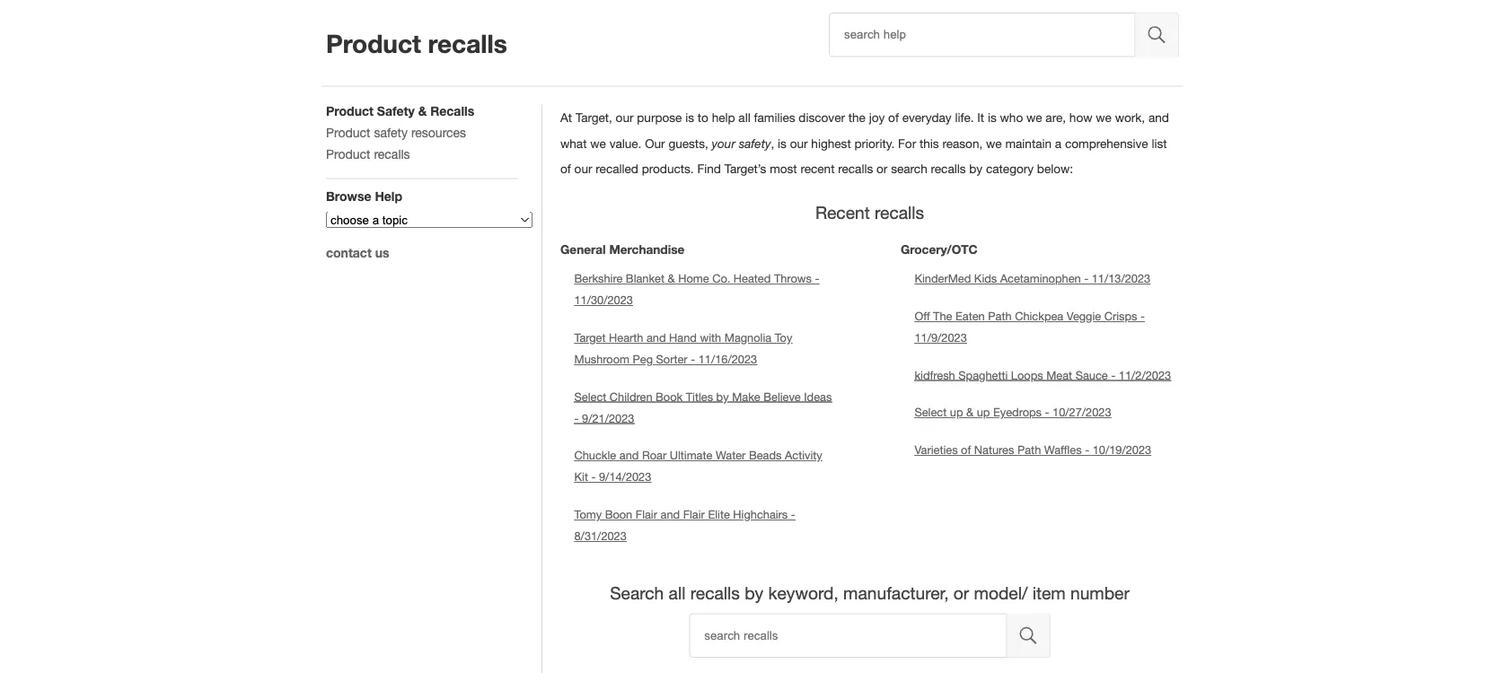 Task type: locate. For each thing, give the bounding box(es) containing it.
11/30/2023
[[574, 294, 633, 307]]

we
[[1026, 110, 1042, 124], [1096, 110, 1112, 124], [590, 136, 606, 150], [986, 136, 1002, 150]]

throws
[[774, 272, 812, 285]]

0 horizontal spatial path
[[988, 310, 1012, 323]]

0 horizontal spatial safety
[[374, 125, 408, 140]]

- right sorter
[[691, 353, 695, 366]]

2 product from the top
[[326, 103, 373, 118]]

of inside the at target, our purpose is to help all families discover the joy of everyday life. it is who we                         are, how we work, and what we value. our guests,
[[888, 110, 899, 124]]

- right the kit
[[591, 471, 596, 484]]

all
[[738, 110, 750, 124], [669, 583, 686, 603]]

2 vertical spatial &
[[966, 406, 974, 419]]

- inside 'select children book titles by make believe ideas - 9/21/2023'
[[574, 412, 579, 425]]

by inside , is our highest priority.                         for this reason, we maintain a comprehensive list of our recalled products. find target's most                         recent recalls or search recalls by category below:
[[969, 162, 983, 176]]

- inside chuckle and roar ultimate water beads activity kit - 9/14/2023
[[591, 471, 596, 484]]

or inside , is our highest priority.                         for this reason, we maintain a comprehensive list of our recalled products. find target's most                         recent recalls or search recalls by category below:
[[876, 162, 888, 176]]

model/
[[974, 583, 1028, 603]]

comprehensive
[[1065, 136, 1148, 150]]

and up the list
[[1148, 110, 1169, 124]]

1 horizontal spatial up
[[977, 406, 990, 419]]

up up the "varieties"
[[950, 406, 963, 419]]

we right what
[[590, 136, 606, 150]]

1 horizontal spatial is
[[778, 136, 787, 150]]

& for up
[[966, 406, 974, 419]]

0 horizontal spatial by
[[716, 390, 729, 403]]

select down kidfresh
[[915, 406, 947, 419]]

our
[[616, 110, 634, 124], [790, 136, 808, 150], [574, 162, 592, 176]]

flair left elite
[[683, 508, 705, 521]]

highest
[[811, 136, 851, 150]]

0 horizontal spatial select
[[574, 390, 606, 403]]

we right the how at the right top of the page
[[1096, 110, 1112, 124]]

chuckle and roar ultimate water beads activity kit - 9/14/2023
[[574, 449, 822, 484]]

recalls down product safety resources link
[[374, 146, 410, 161]]

None image field
[[1135, 13, 1179, 57], [1007, 614, 1050, 658], [1135, 13, 1179, 57], [1007, 614, 1050, 658]]

product
[[326, 28, 421, 58], [326, 103, 373, 118], [326, 125, 370, 140], [326, 146, 370, 161]]

recalls inside product safety & recalls product safety resources product recalls
[[374, 146, 410, 161]]

make
[[732, 390, 760, 403]]

2 horizontal spatial of
[[961, 443, 971, 456]]

and up '9/14/2023'
[[619, 449, 639, 462]]

2 flair from the left
[[683, 508, 705, 521]]

our down what
[[574, 162, 592, 176]]

resources
[[411, 125, 466, 140]]

0 horizontal spatial all
[[669, 583, 686, 603]]

varieties of natures path waffles - 10/19/2023
[[915, 443, 1151, 456]]

recent
[[800, 162, 835, 176]]

water
[[716, 449, 746, 462]]

1 horizontal spatial our
[[616, 110, 634, 124]]

product safety & recalls product safety resources product recalls
[[326, 103, 474, 161]]

select for select up & up eyedrops - 10/27/2023
[[915, 406, 947, 419]]

0 horizontal spatial &
[[418, 103, 427, 118]]

1 horizontal spatial all
[[738, 110, 750, 124]]

and inside the at target, our purpose is to help all families discover the joy of everyday life. it is who we                         are, how we work, and what we value. our guests,
[[1148, 110, 1169, 124]]

blanket
[[626, 272, 665, 285]]

& for recalls
[[418, 103, 427, 118]]

of down what
[[560, 162, 571, 176]]

off
[[915, 310, 930, 323]]

work,
[[1115, 110, 1145, 124]]

2 vertical spatial our
[[574, 162, 592, 176]]

- right the crisps
[[1140, 310, 1145, 323]]

1 vertical spatial path
[[1017, 443, 1041, 456]]

- inside berkshire blanket & home co. heated throws - 11/30/2023
[[815, 272, 819, 285]]

our up the value.
[[616, 110, 634, 124]]

path left waffles
[[1017, 443, 1041, 456]]

& left home
[[668, 272, 675, 285]]

by left 'keyword,'
[[745, 583, 763, 603]]

loops
[[1011, 369, 1043, 382]]

category
[[986, 162, 1034, 176]]

or
[[876, 162, 888, 176], [953, 583, 969, 603]]

path
[[988, 310, 1012, 323], [1017, 443, 1041, 456]]

with
[[700, 331, 721, 344]]

1 horizontal spatial or
[[953, 583, 969, 603]]

acetaminophen
[[1000, 272, 1081, 285]]

product safety resources link
[[326, 125, 466, 140]]

chickpea
[[1015, 310, 1063, 323]]

target's
[[724, 162, 766, 176]]

kindermed kids acetaminophen - 11/13/2023 link
[[915, 272, 1150, 285]]

1 flair from the left
[[636, 508, 657, 521]]

10/19/2023
[[1093, 443, 1151, 456]]

heated
[[734, 272, 771, 285]]

tomy
[[574, 508, 602, 521]]

select inside 'select children book titles by make believe ideas - 9/21/2023'
[[574, 390, 606, 403]]

0 horizontal spatial flair
[[636, 508, 657, 521]]

1 product from the top
[[326, 28, 421, 58]]

hearth
[[609, 331, 643, 344]]

spaghetti
[[958, 369, 1008, 382]]

&
[[418, 103, 427, 118], [668, 272, 675, 285], [966, 406, 974, 419]]

0 vertical spatial or
[[876, 162, 888, 176]]

merchandise
[[609, 241, 684, 256]]

, is our highest priority.                         for this reason, we maintain a comprehensive list of our recalled products. find target's most                         recent recalls or search recalls by category below:
[[560, 136, 1167, 176]]

- left 11/13/2023 on the top of page
[[1084, 272, 1089, 285]]

is right it
[[988, 110, 997, 124]]

1 vertical spatial of
[[560, 162, 571, 176]]

0 horizontal spatial up
[[950, 406, 963, 419]]

by
[[969, 162, 983, 176], [716, 390, 729, 403], [745, 583, 763, 603]]

chuckle and roar ultimate water beads activity kit - 9/14/2023 link
[[574, 449, 822, 484]]

a
[[1055, 136, 1062, 150]]

safety down safety
[[374, 125, 408, 140]]

0 horizontal spatial of
[[560, 162, 571, 176]]

and inside 'tomy boon flair and flair elite highchairs - 8/31/2023'
[[660, 508, 680, 521]]

1 vertical spatial by
[[716, 390, 729, 403]]

ultimate
[[670, 449, 712, 462]]

varieties of natures path waffles - 10/19/2023 link
[[915, 443, 1151, 456]]

and left elite
[[660, 508, 680, 521]]

0 vertical spatial by
[[969, 162, 983, 176]]

is right ","
[[778, 136, 787, 150]]

9/14/2023
[[599, 471, 651, 484]]

ideas
[[804, 390, 832, 403]]

guests,
[[668, 136, 708, 150]]

10/27/2023
[[1053, 406, 1111, 419]]

by right the titles
[[716, 390, 729, 403]]

& inside berkshire blanket & home co. heated throws - 11/30/2023
[[668, 272, 675, 285]]

of
[[888, 110, 899, 124], [560, 162, 571, 176], [961, 443, 971, 456]]

- right eyedrops at bottom
[[1045, 406, 1049, 419]]

path for waffles
[[1017, 443, 1041, 456]]

1 vertical spatial &
[[668, 272, 675, 285]]

path inside off the eaten path chickpea veggie crisps - 11/9/2023
[[988, 310, 1012, 323]]

1 horizontal spatial by
[[745, 583, 763, 603]]

all right the search
[[669, 583, 686, 603]]

all right the help
[[738, 110, 750, 124]]

navigation
[[326, 103, 532, 464]]

select up 9/21/2023
[[574, 390, 606, 403]]

- left 9/21/2023
[[574, 412, 579, 425]]

and up the peg
[[647, 331, 666, 344]]

- right waffles
[[1085, 443, 1089, 456]]

1 horizontal spatial select
[[915, 406, 947, 419]]

all inside the at target, our purpose is to help all families discover the joy of everyday life. it is who we                         are, how we work, and what we value. our guests,
[[738, 110, 750, 124]]

everyday
[[902, 110, 952, 124]]

the
[[933, 310, 952, 323]]

and
[[1148, 110, 1169, 124], [647, 331, 666, 344], [619, 449, 639, 462], [660, 508, 680, 521]]

search recalls text field
[[689, 614, 1007, 658]]

toy
[[775, 331, 792, 344]]

1 up from the left
[[950, 406, 963, 419]]

berkshire blanket & home co. heated throws - 11/30/2023
[[574, 272, 819, 307]]

1 vertical spatial our
[[790, 136, 808, 150]]

highchairs
[[733, 508, 788, 521]]

1 horizontal spatial flair
[[683, 508, 705, 521]]

0 vertical spatial our
[[616, 110, 634, 124]]

we inside , is our highest priority.                         for this reason, we maintain a comprehensive list of our recalled products. find target's most                         recent recalls or search recalls by category below:
[[986, 136, 1002, 150]]

- inside off the eaten path chickpea veggie crisps - 11/9/2023
[[1140, 310, 1145, 323]]

1 horizontal spatial path
[[1017, 443, 1041, 456]]

help
[[712, 110, 735, 124]]

& down spaghetti
[[966, 406, 974, 419]]

recent
[[815, 202, 870, 222]]

0 horizontal spatial or
[[876, 162, 888, 176]]

1 horizontal spatial &
[[668, 272, 675, 285]]

up
[[950, 406, 963, 419], [977, 406, 990, 419]]

path for chickpea
[[988, 310, 1012, 323]]

kindermed kids acetaminophen - 11/13/2023
[[915, 272, 1150, 285]]

item
[[1032, 583, 1066, 603]]

0 vertical spatial path
[[988, 310, 1012, 323]]

sauce
[[1075, 369, 1108, 382]]

- right throws
[[815, 272, 819, 285]]

select up & up eyedrops - 10/27/2023 link
[[915, 406, 1111, 419]]

by down reason,
[[969, 162, 983, 176]]

recalls down reason,
[[931, 162, 966, 176]]

elite
[[708, 508, 730, 521]]

roar
[[642, 449, 666, 462]]

or left model/
[[953, 583, 969, 603]]

our for purpose
[[616, 110, 634, 124]]

kit
[[574, 471, 588, 484]]

we left are, at the top
[[1026, 110, 1042, 124]]

crisps
[[1104, 310, 1137, 323]]

0 vertical spatial of
[[888, 110, 899, 124]]

tomy boon flair and flair elite highchairs - 8/31/2023
[[574, 508, 795, 543]]

by inside 'select children book titles by make believe ideas - 9/21/2023'
[[716, 390, 729, 403]]

recalls down priority.
[[838, 162, 873, 176]]

activity
[[785, 449, 822, 462]]

0 horizontal spatial is
[[685, 110, 694, 124]]

0 vertical spatial &
[[418, 103, 427, 118]]

path right eaten
[[988, 310, 1012, 323]]

search help text field
[[829, 13, 1135, 57]]

2 horizontal spatial &
[[966, 406, 974, 419]]

purpose
[[637, 110, 682, 124]]

11/13/2023
[[1092, 272, 1150, 285]]

our for highest
[[790, 136, 808, 150]]

up left eyedrops at bottom
[[977, 406, 990, 419]]

who
[[1000, 110, 1023, 124]]

recalls
[[428, 28, 507, 58], [374, 146, 410, 161], [838, 162, 873, 176], [931, 162, 966, 176], [875, 202, 924, 222], [690, 583, 740, 603]]

of right joy
[[888, 110, 899, 124]]

of inside , is our highest priority.                         for this reason, we maintain a comprehensive list of our recalled products. find target's most                         recent recalls or search recalls by category below:
[[560, 162, 571, 176]]

safety up target's
[[739, 136, 771, 150]]

kindermed
[[915, 272, 971, 285]]

our inside the at target, our purpose is to help all families discover the joy of everyday life. it is who we                         are, how we work, and what we value. our guests,
[[616, 110, 634, 124]]

natures
[[974, 443, 1014, 456]]

0 horizontal spatial our
[[574, 162, 592, 176]]

target,
[[575, 110, 612, 124]]

list
[[1152, 136, 1167, 150]]

we up "category" at the right
[[986, 136, 1002, 150]]

of left natures
[[961, 443, 971, 456]]

2 horizontal spatial our
[[790, 136, 808, 150]]

how
[[1069, 110, 1092, 124]]

2 horizontal spatial by
[[969, 162, 983, 176]]

- right highchairs
[[791, 508, 795, 521]]

- inside 'tomy boon flair and flair elite highchairs - 8/31/2023'
[[791, 508, 795, 521]]

1 horizontal spatial of
[[888, 110, 899, 124]]

& inside product safety & recalls product safety resources product recalls
[[418, 103, 427, 118]]

0 vertical spatial all
[[738, 110, 750, 124]]

or down priority.
[[876, 162, 888, 176]]

our right ","
[[790, 136, 808, 150]]

1 vertical spatial select
[[915, 406, 947, 419]]

kidfresh spaghetti loops meat sauce - 11/2/2023
[[915, 369, 1171, 382]]

flair right boon
[[636, 508, 657, 521]]

children
[[610, 390, 652, 403]]

0 vertical spatial select
[[574, 390, 606, 403]]

is left the to
[[685, 110, 694, 124]]

& right safety
[[418, 103, 427, 118]]



Task type: vqa. For each thing, say whether or not it's contained in the screenshot.
may for (refund
no



Task type: describe. For each thing, give the bounding box(es) containing it.
kidfresh
[[915, 369, 955, 382]]

products.
[[642, 162, 694, 176]]

number
[[1070, 583, 1129, 603]]

are,
[[1046, 110, 1066, 124]]

for
[[898, 136, 916, 150]]

hand
[[669, 331, 697, 344]]

safety inside product safety & recalls product safety resources product recalls
[[374, 125, 408, 140]]

select children book titles by make believe ideas - 9/21/2023
[[574, 390, 832, 425]]

4 product from the top
[[326, 146, 370, 161]]

magnolia
[[724, 331, 771, 344]]

book
[[656, 390, 683, 403]]

meat
[[1046, 369, 1072, 382]]

navigation containing product safety & recalls
[[326, 103, 532, 464]]

this
[[919, 136, 939, 150]]

1 vertical spatial all
[[669, 583, 686, 603]]

chuckle
[[574, 449, 616, 462]]

discover
[[799, 110, 845, 124]]

11/16/2023
[[698, 353, 757, 366]]

2 vertical spatial of
[[961, 443, 971, 456]]

us
[[375, 245, 389, 260]]

your safety
[[712, 136, 771, 150]]

reason,
[[942, 136, 983, 150]]

joy
[[869, 110, 885, 124]]

beads
[[749, 449, 782, 462]]

2 vertical spatial by
[[745, 583, 763, 603]]

the
[[848, 110, 866, 124]]

- inside target hearth and hand with magnolia toy mushroom peg sorter - 11/16/2023
[[691, 353, 695, 366]]

help
[[375, 189, 402, 203]]

3 product from the top
[[326, 125, 370, 140]]

boon
[[605, 508, 632, 521]]

peg
[[633, 353, 653, 366]]

and inside target hearth and hand with magnolia toy mushroom peg sorter - 11/16/2023
[[647, 331, 666, 344]]

families
[[754, 110, 795, 124]]

8/31/2023
[[574, 530, 627, 543]]

recalls
[[430, 103, 474, 118]]

eaten
[[955, 310, 985, 323]]

off the eaten path chickpea veggie crisps - 11/9/2023 link
[[915, 310, 1145, 344]]

value.
[[609, 136, 642, 150]]

select for select children book titles by make believe ideas - 9/21/2023
[[574, 390, 606, 403]]

eyedrops
[[993, 406, 1042, 419]]

your
[[712, 136, 735, 150]]

maintain
[[1005, 136, 1052, 150]]

& for home
[[668, 272, 675, 285]]

target hearth and hand with magnolia toy mushroom peg sorter - 11/16/2023
[[574, 331, 792, 366]]

titles
[[686, 390, 713, 403]]

is inside , is our highest priority.                         for this reason, we maintain a comprehensive list of our recalled products. find target's most                         recent recalls or search recalls by category below:
[[778, 136, 787, 150]]

off the eaten path chickpea veggie crisps - 11/9/2023
[[915, 310, 1145, 344]]

search
[[610, 583, 664, 603]]

select children book titles by make believe ideas - 9/21/2023 link
[[574, 390, 832, 425]]

target
[[574, 331, 606, 344]]

1 horizontal spatial safety
[[739, 136, 771, 150]]

sorter
[[656, 353, 688, 366]]

1 vertical spatial or
[[953, 583, 969, 603]]

mushroom
[[574, 353, 629, 366]]

berkshire
[[574, 272, 623, 285]]

,
[[771, 136, 774, 150]]

berkshire blanket & home co. heated throws - 11/30/2023 link
[[574, 272, 819, 307]]

general merchandise
[[560, 241, 684, 256]]

tomy boon flair and flair elite highchairs - 8/31/2023 link
[[574, 508, 795, 543]]

11/9/2023
[[915, 331, 967, 344]]

it
[[977, 110, 984, 124]]

co.
[[712, 272, 730, 285]]

browse
[[326, 189, 371, 203]]

keyword,
[[768, 583, 838, 603]]

search all recalls by keyword, manufacturer, or model/ item number
[[610, 583, 1129, 603]]

recalls down tomy boon flair and flair elite highchairs - 8/31/2023 link
[[690, 583, 740, 603]]

2 horizontal spatial is
[[988, 110, 997, 124]]

what
[[560, 136, 587, 150]]

11/2/2023
[[1119, 369, 1171, 382]]

2 up from the left
[[977, 406, 990, 419]]

recalls up recalls
[[428, 28, 507, 58]]

safety
[[377, 103, 415, 118]]

kidfresh spaghetti loops meat sauce - 11/2/2023 link
[[915, 369, 1171, 382]]

find
[[697, 162, 721, 176]]

- right sauce
[[1111, 369, 1116, 382]]

and inside chuckle and roar ultimate water beads activity kit - 9/14/2023
[[619, 449, 639, 462]]

contact
[[326, 245, 372, 260]]

browse help
[[326, 189, 402, 203]]

priority.
[[854, 136, 895, 150]]

search
[[891, 162, 927, 176]]

varieties
[[915, 443, 958, 456]]

target hearth and hand with magnolia toy mushroom peg sorter - 11/16/2023 link
[[574, 331, 792, 366]]

contact us
[[326, 245, 389, 260]]

grocery/otc
[[901, 241, 978, 256]]

recalls down 'search'
[[875, 202, 924, 222]]

at target, our purpose is to help all families discover the joy of everyday life. it is who we                         are, how we work, and what we value. our guests,
[[560, 110, 1169, 150]]



